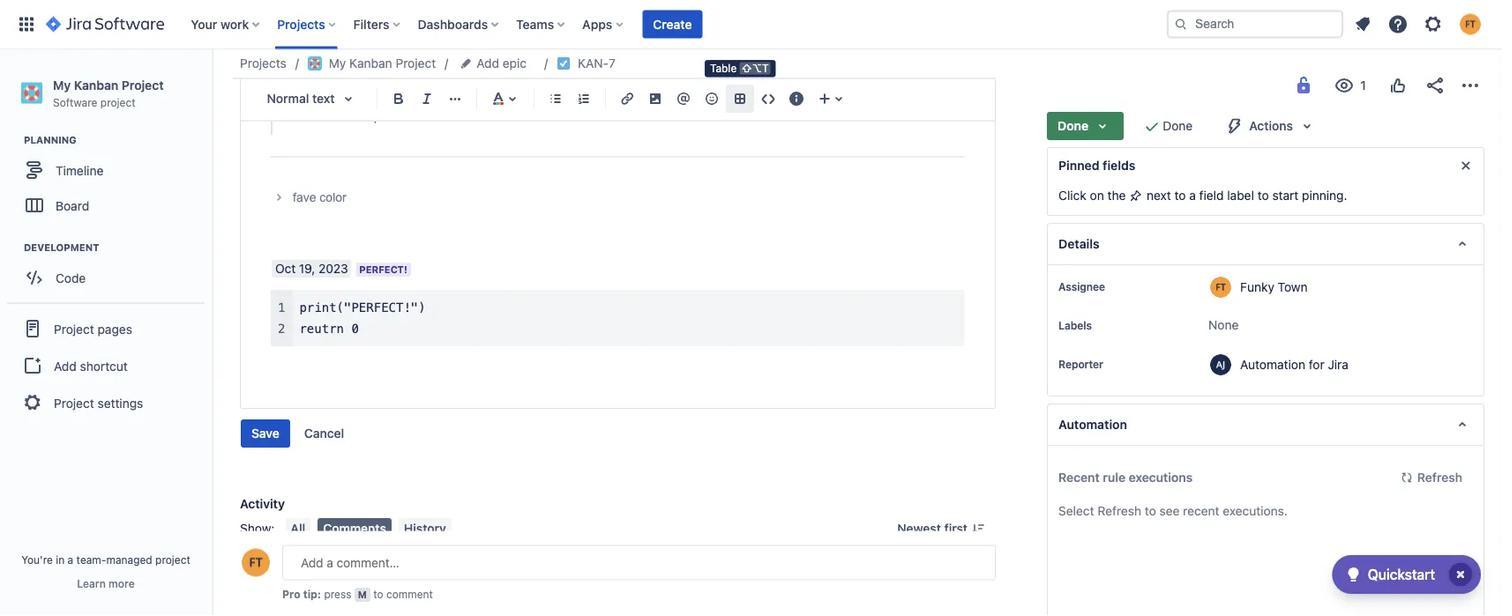 Task type: vqa. For each thing, say whether or not it's contained in the screenshot.
feedback
no



Task type: locate. For each thing, give the bounding box(es) containing it.
details
[[1059, 237, 1100, 251]]

projects button
[[272, 10, 343, 38]]

your
[[191, 17, 217, 31]]

0 horizontal spatial a
[[68, 554, 73, 566]]

0
[[351, 322, 359, 337]]

projects up normal on the left of page
[[240, 56, 286, 71]]

newest
[[897, 522, 941, 537]]

1 horizontal spatial project
[[155, 554, 190, 566]]

development image
[[3, 237, 24, 259]]

done
[[1058, 119, 1089, 133], [1163, 119, 1193, 133]]

code
[[56, 271, 86, 285]]

1 horizontal spatial add
[[476, 56, 499, 71]]

print("perfect!") reutrn 0
[[299, 301, 426, 337]]

0 horizontal spatial done
[[1058, 119, 1089, 133]]

add shortcut
[[54, 359, 128, 373]]

comment
[[386, 589, 433, 601]]

teams
[[516, 17, 554, 31]]

1 horizontal spatial a
[[1189, 188, 1196, 203]]

link image
[[617, 88, 638, 109]]

0 horizontal spatial automation
[[1059, 418, 1127, 432]]

0 vertical spatial add
[[476, 56, 499, 71]]

reporter
[[1059, 358, 1103, 370]]

0 horizontal spatial kanban
[[74, 78, 118, 92]]

1 horizontal spatial kanban
[[349, 56, 392, 71]]

projects inside dropdown button
[[277, 17, 325, 31]]

field
[[1199, 188, 1224, 203]]

Add a comment… field
[[282, 546, 996, 581]]

quickstart
[[1368, 567, 1435, 583]]

to left start
[[1258, 188, 1269, 203]]

project up italic ⌘i icon
[[396, 56, 436, 71]]

normal text button
[[258, 79, 370, 118]]

filters
[[353, 17, 389, 31]]

project up add shortcut
[[54, 322, 94, 336]]

project inside my kanban project software project
[[100, 96, 135, 108]]

projects for projects link
[[240, 56, 286, 71]]

1 horizontal spatial done
[[1163, 119, 1193, 133]]

"when
[[287, 109, 322, 123]]

0 vertical spatial kanban
[[349, 56, 392, 71]]

2023
[[318, 262, 348, 277]]

bold ⌘b image
[[388, 88, 409, 109]]

a left field
[[1189, 188, 1196, 203]]

0 vertical spatial automation
[[1240, 357, 1305, 372]]

your work button
[[185, 10, 267, 38]]

0 vertical spatial projects
[[277, 17, 325, 31]]

actions button
[[1214, 112, 1328, 140]]

0 horizontal spatial project
[[100, 96, 135, 108]]

0 vertical spatial my
[[329, 56, 346, 71]]

1 vertical spatial a
[[68, 554, 73, 566]]

pro tip: press m to comment
[[282, 589, 433, 601]]

1 vertical spatial my
[[53, 78, 71, 92]]

you're in a team-managed project
[[21, 554, 190, 566]]

projects up my kanban project icon
[[277, 17, 325, 31]]

all
[[325, 109, 338, 123]]

automation left for
[[1240, 357, 1305, 372]]

1 vertical spatial add
[[54, 359, 77, 373]]

add shortcut button
[[7, 349, 205, 384]]

banner containing your work
[[0, 0, 1502, 49]]

add inside button
[[54, 359, 77, 373]]

1 done from the left
[[1058, 119, 1089, 133]]

automation down reporter
[[1059, 418, 1127, 432]]

automation for automation
[[1059, 418, 1127, 432]]

0 horizontal spatial my
[[53, 78, 71, 92]]

hide message image
[[1455, 155, 1477, 176]]

mention image
[[673, 88, 694, 109]]

2 done from the left
[[1163, 119, 1193, 133]]

apps button
[[577, 10, 630, 38]]

on
[[1090, 188, 1104, 203]]

first
[[944, 522, 968, 537]]

comments
[[323, 522, 386, 537]]

code snippet image
[[758, 88, 779, 109]]

to right 'next' in the top of the page
[[1174, 188, 1186, 203]]

cancel
[[304, 427, 344, 442]]

project pages link
[[7, 310, 205, 349]]

my for my kanban project
[[329, 56, 346, 71]]

1 horizontal spatial automation
[[1240, 357, 1305, 372]]

project down add shortcut
[[54, 396, 94, 410]]

my kanban project
[[329, 56, 436, 71]]

cancel button
[[294, 420, 355, 449]]

jira software image
[[46, 14, 164, 35], [46, 14, 164, 35]]

kanban inside my kanban project software project
[[74, 78, 118, 92]]

italic ⌘i image
[[416, 88, 437, 109]]

project right "software"
[[100, 96, 135, 108]]

board
[[56, 198, 89, 213]]

timeline
[[56, 163, 104, 178]]

kanban
[[349, 56, 392, 71], [74, 78, 118, 92]]

1 vertical spatial automation
[[1059, 418, 1127, 432]]

assignee pin to top image
[[1109, 280, 1123, 294]]

done up pinned
[[1058, 119, 1089, 133]]

project settings link
[[7, 384, 205, 423]]

Search field
[[1167, 10, 1343, 38]]

group containing project pages
[[7, 303, 205, 428]]

learn more button
[[77, 577, 135, 591]]

start
[[1272, 188, 1299, 203]]

0 horizontal spatial add
[[54, 359, 77, 373]]

a for in
[[68, 554, 73, 566]]

kanban inside my kanban project link
[[349, 56, 392, 71]]

my right my kanban project icon
[[329, 56, 346, 71]]

expand content image
[[268, 188, 289, 209]]

1 vertical spatial kanban
[[74, 78, 118, 92]]

table image
[[729, 88, 751, 109]]

automation for jira
[[1240, 357, 1349, 372]]

dismiss quickstart image
[[1447, 561, 1475, 589]]

pinned fields
[[1059, 158, 1135, 173]]

funky
[[1240, 280, 1274, 294]]

banner
[[0, 0, 1502, 49]]

panel warning image
[[278, 58, 299, 79]]

a right in
[[68, 554, 73, 566]]

projects link
[[240, 53, 286, 74]]

1 vertical spatial projects
[[240, 56, 286, 71]]

project right managed
[[155, 554, 190, 566]]

⇧⌥t
[[741, 62, 769, 75]]

filters button
[[348, 10, 407, 38]]

my up "software"
[[53, 78, 71, 92]]

project pages
[[54, 322, 132, 336]]

0 vertical spatial a
[[1189, 188, 1196, 203]]

project inside my kanban project link
[[396, 56, 436, 71]]

in
[[56, 554, 65, 566]]

notifications image
[[1352, 14, 1373, 35]]

caution:
[[306, 60, 351, 75]]

show:
[[240, 522, 275, 537]]

menu bar
[[282, 519, 455, 540]]

my inside my kanban project software project
[[53, 78, 71, 92]]

add epic button
[[457, 53, 532, 74]]

done up 'next' in the top of the page
[[1163, 119, 1193, 133]]

tooltip
[[705, 60, 776, 77]]

press
[[324, 589, 351, 601]]

my kanban project image
[[308, 56, 322, 71]]

town
[[1278, 280, 1308, 294]]

automation for automation for jira
[[1240, 357, 1305, 372]]

primary element
[[11, 0, 1167, 49]]

a
[[1189, 188, 1196, 203], [68, 554, 73, 566]]

emoji image
[[701, 88, 722, 109]]

add left epic on the left top of the page
[[476, 56, 499, 71]]

0 horizontal spatial to
[[373, 589, 383, 601]]

project left sidebar navigation icon
[[121, 78, 164, 92]]

my kanban project link
[[308, 53, 436, 74]]

done image
[[1142, 116, 1163, 137]]

dashboards button
[[412, 10, 506, 38]]

actions
[[1249, 119, 1293, 133]]

learn
[[77, 578, 106, 590]]

automation
[[1240, 357, 1305, 372], [1059, 418, 1127, 432]]

add left shortcut
[[54, 359, 77, 373]]

history button
[[399, 519, 452, 540]]

group
[[7, 303, 205, 428]]

comments button
[[318, 519, 392, 540]]

7
[[609, 56, 616, 71]]

0 vertical spatial project
[[100, 96, 135, 108]]

1 horizontal spatial my
[[329, 56, 346, 71]]

software
[[53, 96, 97, 108]]

add inside popup button
[[476, 56, 499, 71]]

save button
[[241, 420, 290, 449]]

for
[[1309, 357, 1325, 372]]

to right m
[[373, 589, 383, 601]]

project settings
[[54, 396, 143, 410]]

you're
[[21, 554, 53, 566]]

planning group
[[9, 133, 211, 229]]

add
[[476, 56, 499, 71], [54, 359, 77, 373]]

automation element
[[1047, 404, 1484, 446]]

activity
[[240, 498, 285, 512]]



Task type: describe. For each thing, give the bounding box(es) containing it.
bullet list ⌘⇧8 image
[[545, 88, 566, 109]]

done inside dropdown button
[[1058, 119, 1089, 133]]

done button
[[1047, 112, 1124, 140]]

labels
[[1059, 319, 1092, 332]]

is
[[341, 109, 350, 123]]

it"
[[406, 109, 419, 123]]

all button
[[285, 519, 311, 540]]

create
[[653, 17, 692, 31]]

a for to
[[1189, 188, 1196, 203]]

my for my kanban project software project
[[53, 78, 71, 92]]

reutrn
[[299, 322, 344, 337]]

newest first button
[[887, 519, 996, 540]]

task image
[[557, 56, 571, 71]]

oct 19, 2023
[[275, 262, 348, 277]]

table
[[710, 62, 737, 75]]

team-
[[76, 554, 106, 566]]

development
[[24, 242, 99, 254]]

1 horizontal spatial to
[[1174, 188, 1186, 203]]

find
[[381, 109, 402, 123]]

oct
[[275, 262, 296, 277]]

careful
[[372, 60, 411, 75]]

Give this expand a title... text field
[[289, 188, 971, 209]]

perfect!
[[359, 265, 407, 276]]

text
[[312, 91, 335, 106]]

epic
[[503, 56, 527, 71]]

kanban for my kanban project
[[349, 56, 392, 71]]

development group
[[9, 241, 211, 301]]

planning image
[[3, 130, 24, 151]]

projects for 'projects' dropdown button at the left
[[277, 17, 325, 31]]

add for add epic
[[476, 56, 499, 71]]

"when all is lost, find it"
[[287, 109, 419, 123]]

19,
[[299, 262, 315, 277]]

copy link to issue image
[[612, 56, 626, 70]]

help image
[[1387, 14, 1409, 35]]

m
[[358, 590, 367, 601]]

kan-7 link
[[578, 53, 616, 74]]

dashboards
[[418, 17, 488, 31]]

timeline link
[[9, 153, 203, 188]]

be
[[354, 60, 369, 75]]

history
[[404, 522, 446, 537]]

settings
[[97, 396, 143, 410]]

kanban for my kanban project software project
[[74, 78, 118, 92]]

info panel image
[[786, 88, 807, 109]]

click on the
[[1059, 188, 1129, 203]]

pinned
[[1059, 158, 1100, 173]]

search image
[[1174, 17, 1188, 31]]

newest first image
[[971, 523, 985, 537]]

add image, video, or file image
[[645, 88, 666, 109]]

sidebar navigation image
[[192, 71, 231, 106]]

apps
[[582, 17, 612, 31]]

details element
[[1047, 223, 1484, 265]]

save
[[251, 427, 279, 442]]

add epic
[[476, 56, 527, 71]]

quickstart button
[[1332, 556, 1481, 594]]

jira
[[1328, 357, 1349, 372]]

project inside project settings link
[[54, 396, 94, 410]]

more
[[109, 578, 135, 590]]

next
[[1147, 188, 1171, 203]]

assignee
[[1059, 280, 1105, 293]]

actions image
[[1460, 75, 1481, 96]]

project inside 'project pages' link
[[54, 322, 94, 336]]

Description - Main content area, start typing to enter text. text field
[[260, 0, 976, 379]]

pages
[[97, 322, 132, 336]]

the
[[1107, 188, 1126, 203]]

more formatting image
[[445, 88, 466, 109]]

teams button
[[511, 10, 572, 38]]

newest first
[[897, 522, 968, 537]]

shortcut
[[80, 359, 128, 373]]

next to a field label to start pinning.
[[1143, 188, 1347, 203]]

click
[[1059, 188, 1087, 203]]

board link
[[9, 188, 203, 223]]

funky town
[[1240, 280, 1308, 294]]

learn more
[[77, 578, 135, 590]]

1 vertical spatial project
[[155, 554, 190, 566]]

2 horizontal spatial to
[[1258, 188, 1269, 203]]

create button
[[642, 10, 703, 38]]

share image
[[1425, 75, 1446, 96]]

tooltip containing table
[[705, 60, 776, 77]]

project inside my kanban project software project
[[121, 78, 164, 92]]

numbered list ⌘⇧7 image
[[573, 88, 594, 109]]

kan-7
[[578, 56, 616, 71]]

my kanban project software project
[[53, 78, 164, 108]]

kan-
[[578, 56, 609, 71]]

your work
[[191, 17, 249, 31]]

normal text
[[267, 91, 335, 106]]

none
[[1208, 318, 1239, 333]]

check image
[[1343, 565, 1364, 586]]

menu bar containing all
[[282, 519, 455, 540]]

code link
[[9, 260, 203, 296]]

table ⇧⌥t
[[710, 62, 769, 75]]

add for add shortcut
[[54, 359, 77, 373]]

vote options: no one has voted for this issue yet. image
[[1387, 75, 1409, 96]]

your profile and settings image
[[1460, 14, 1481, 35]]

print("perfect!")
[[299, 301, 426, 316]]

appswitcher icon image
[[16, 14, 37, 35]]

lost,
[[354, 109, 378, 123]]

profile image of funky town image
[[242, 549, 270, 577]]

work
[[220, 17, 249, 31]]

normal
[[267, 91, 309, 106]]

caution: be careful
[[306, 60, 411, 75]]

settings image
[[1423, 14, 1444, 35]]

managed
[[106, 554, 152, 566]]



